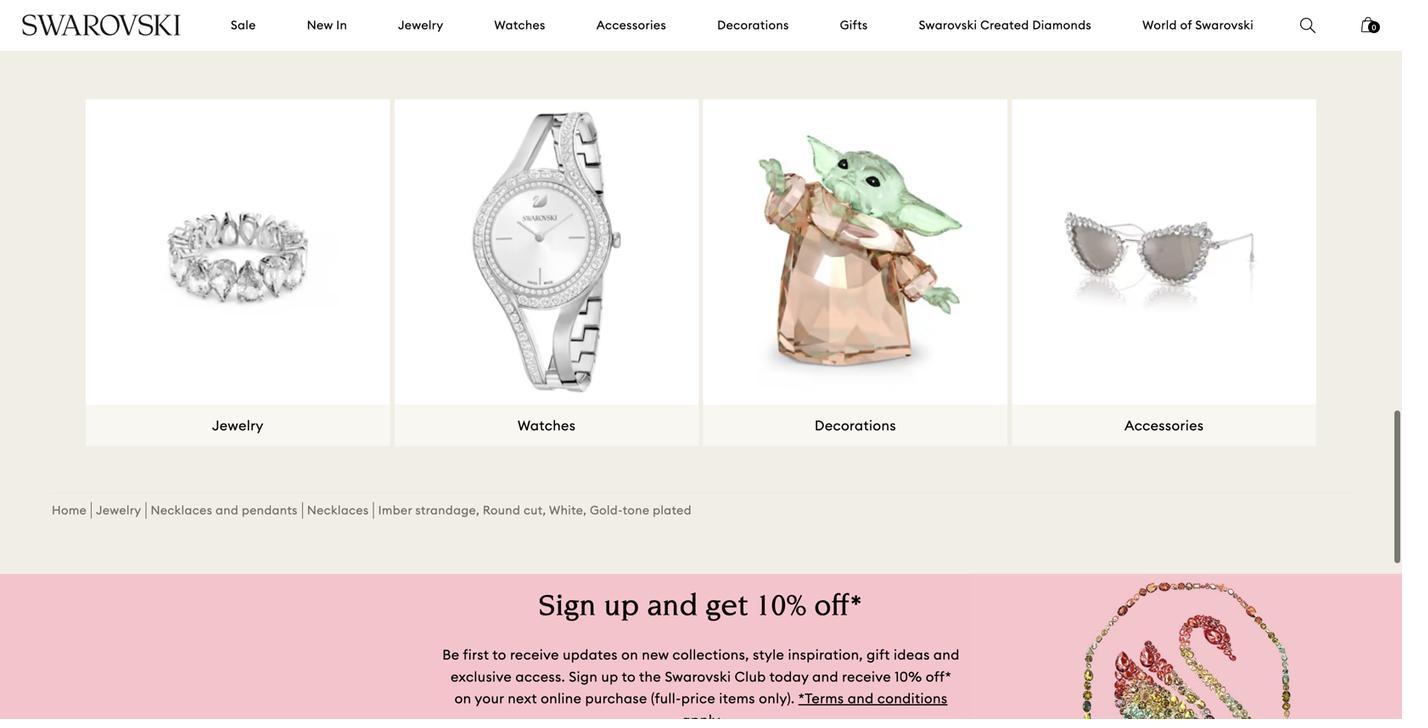 Task type: locate. For each thing, give the bounding box(es) containing it.
1 vertical spatial accessories
[[1125, 417, 1204, 434]]

first
[[463, 646, 489, 664]]

world of swarovski link
[[1143, 17, 1254, 34]]

2 vertical spatial jewelry
[[96, 503, 141, 518]]

0 horizontal spatial 10%
[[756, 593, 807, 623]]

1 vertical spatial sign
[[569, 668, 598, 686]]

and down inspiration,
[[813, 668, 839, 686]]

*terms and conditions apply
[[682, 690, 948, 719]]

accessories link
[[597, 17, 667, 34], [1013, 99, 1317, 447]]

decorations
[[718, 17, 789, 33], [815, 417, 897, 434]]

off*
[[815, 593, 864, 623], [926, 668, 952, 686]]

sign up updates
[[539, 593, 596, 623]]

0 vertical spatial accessories
[[597, 17, 667, 33]]

plated
[[653, 503, 692, 518]]

0 horizontal spatial decorations
[[718, 17, 789, 33]]

of
[[1181, 17, 1193, 33]]

1 vertical spatial watches
[[518, 417, 576, 434]]

1 vertical spatial 10%
[[895, 668, 923, 686]]

1 vertical spatial up
[[602, 668, 619, 686]]

10% down ideas
[[895, 668, 923, 686]]

0 horizontal spatial accessories link
[[597, 17, 667, 34]]

jewelry
[[398, 17, 444, 33], [212, 417, 264, 434], [96, 503, 141, 518]]

accessories
[[597, 17, 667, 33], [1125, 417, 1204, 434]]

necklaces for necklaces and pendants
[[151, 503, 213, 518]]

world of swarovski
[[1143, 17, 1254, 33]]

sign
[[539, 593, 596, 623], [569, 668, 598, 686]]

0 horizontal spatial off*
[[815, 593, 864, 623]]

and right *terms
[[848, 690, 874, 707]]

category
[[701, 30, 857, 70]]

shop by category
[[546, 30, 857, 70]]

and left pendants
[[216, 503, 239, 518]]

to
[[493, 646, 507, 664], [622, 668, 636, 686]]

the
[[639, 668, 662, 686]]

1 horizontal spatial necklaces
[[307, 503, 369, 518]]

0
[[1373, 23, 1377, 32]]

price
[[682, 690, 716, 707]]

and up new
[[647, 593, 698, 623]]

watches link
[[495, 17, 546, 34], [395, 99, 699, 447]]

jewelry link
[[398, 17, 444, 34], [71, 84, 405, 447], [96, 502, 141, 519]]

1 horizontal spatial to
[[622, 668, 636, 686]]

off* up inspiration,
[[815, 593, 864, 623]]

up up purchase
[[602, 668, 619, 686]]

1 vertical spatial off*
[[926, 668, 952, 686]]

0 vertical spatial to
[[493, 646, 507, 664]]

shop
[[546, 30, 637, 70]]

cut,
[[524, 503, 546, 518]]

imber strandage, round cut, white, gold-tone plated
[[378, 503, 692, 518]]

new
[[307, 17, 333, 33]]

1 vertical spatial decorations link
[[704, 99, 1008, 447]]

in
[[336, 17, 347, 33]]

apply
[[682, 712, 720, 719]]

gifts link
[[840, 17, 868, 34]]

swarovski left the created
[[919, 17, 978, 33]]

0 horizontal spatial swarovski
[[665, 668, 731, 686]]

2 horizontal spatial swarovski
[[1196, 17, 1254, 33]]

10%
[[756, 593, 807, 623], [895, 668, 923, 686]]

1 vertical spatial receive
[[842, 668, 892, 686]]

up up updates
[[604, 593, 640, 623]]

necklaces and pendants
[[151, 503, 298, 518]]

1 horizontal spatial on
[[622, 646, 639, 664]]

necklaces inside 'link'
[[151, 503, 213, 518]]

access.
[[516, 668, 566, 686]]

1 vertical spatial decorations
[[815, 417, 897, 434]]

and inside 'link'
[[216, 503, 239, 518]]

0 vertical spatial watches link
[[495, 17, 546, 34]]

receive down gift
[[842, 668, 892, 686]]

gifts
[[840, 17, 868, 33]]

0 vertical spatial watches
[[495, 17, 546, 33]]

0 horizontal spatial necklaces
[[151, 503, 213, 518]]

1 horizontal spatial 10%
[[895, 668, 923, 686]]

swarovski inside world of swarovski link
[[1196, 17, 1254, 33]]

strandage,
[[416, 503, 480, 518]]

sign inside be first to receive updates on new collections, style inspiration, gift ideas and exclusive access. sign up to the swarovski club today and receive 10% off* on your next online purchase (full-price items only).
[[569, 668, 598, 686]]

1 horizontal spatial decorations
[[815, 417, 897, 434]]

0 vertical spatial 10%
[[756, 593, 807, 623]]

watches
[[495, 17, 546, 33], [518, 417, 576, 434]]

exclusive
[[451, 668, 512, 686]]

created
[[981, 17, 1030, 33]]

receive
[[510, 646, 559, 664], [842, 668, 892, 686]]

decorations link
[[718, 17, 789, 34], [704, 99, 1008, 447]]

1 vertical spatial on
[[455, 690, 472, 707]]

and inside *terms and conditions apply
[[848, 690, 874, 707]]

to right first at left bottom
[[493, 646, 507, 664]]

on left new
[[622, 646, 639, 664]]

0 vertical spatial sign
[[539, 593, 596, 623]]

0 horizontal spatial on
[[455, 690, 472, 707]]

1 horizontal spatial accessories
[[1125, 417, 1204, 434]]

up
[[604, 593, 640, 623], [602, 668, 619, 686]]

on left your at the bottom of the page
[[455, 690, 472, 707]]

only).
[[759, 690, 795, 707]]

to left the in the bottom of the page
[[622, 668, 636, 686]]

get
[[706, 593, 748, 623]]

swarovski right of
[[1196, 17, 1254, 33]]

1 horizontal spatial off*
[[926, 668, 952, 686]]

0 vertical spatial jewelry
[[398, 17, 444, 33]]

1 horizontal spatial jewelry
[[212, 417, 264, 434]]

be
[[443, 646, 460, 664]]

10% inside be first to receive updates on new collections, style inspiration, gift ideas and exclusive access. sign up to the swarovski club today and receive 10% off* on your next online purchase (full-price items only).
[[895, 668, 923, 686]]

2 necklaces from the left
[[307, 503, 369, 518]]

10% up style
[[756, 593, 807, 623]]

0 vertical spatial on
[[622, 646, 639, 664]]

sale
[[231, 17, 256, 33]]

updates
[[563, 646, 618, 664]]

sign up and get 10% off*
[[539, 593, 864, 623]]

by
[[647, 30, 691, 70]]

swarovski created diamonds link
[[919, 17, 1092, 34]]

0 link
[[1362, 15, 1381, 44]]

swarovski up "price"
[[665, 668, 731, 686]]

1 necklaces from the left
[[151, 503, 213, 518]]

receive up access.
[[510, 646, 559, 664]]

off* up conditions
[[926, 668, 952, 686]]

new in
[[307, 17, 347, 33]]

swarovski
[[919, 17, 978, 33], [1196, 17, 1254, 33], [665, 668, 731, 686]]

0 horizontal spatial accessories
[[597, 17, 667, 33]]

on
[[622, 646, 639, 664], [455, 690, 472, 707]]

1 horizontal spatial swarovski
[[919, 17, 978, 33]]

new
[[642, 646, 669, 664]]

and
[[216, 503, 239, 518], [647, 593, 698, 623], [934, 646, 960, 664], [813, 668, 839, 686], [848, 690, 874, 707]]

search image image
[[1301, 18, 1316, 33]]

0 vertical spatial receive
[[510, 646, 559, 664]]

sign down updates
[[569, 668, 598, 686]]

1 horizontal spatial accessories link
[[1013, 99, 1317, 447]]

necklaces
[[151, 503, 213, 518], [307, 503, 369, 518]]



Task type: describe. For each thing, give the bounding box(es) containing it.
purchase
[[586, 690, 648, 707]]

*terms
[[799, 690, 844, 707]]

inspiration,
[[788, 646, 863, 664]]

swarovski inside be first to receive updates on new collections, style inspiration, gift ideas and exclusive access. sign up to the swarovski club today and receive 10% off* on your next online purchase (full-price items only).
[[665, 668, 731, 686]]

your
[[475, 690, 504, 707]]

0 vertical spatial decorations link
[[718, 17, 789, 34]]

1 vertical spatial jewelry
[[212, 417, 264, 434]]

off* inside be first to receive updates on new collections, style inspiration, gift ideas and exclusive access. sign up to the swarovski club today and receive 10% off* on your next online purchase (full-price items only).
[[926, 668, 952, 686]]

swarovski created diamonds
[[919, 17, 1092, 33]]

tone
[[623, 503, 650, 518]]

1 vertical spatial accessories link
[[1013, 99, 1317, 447]]

sale link
[[231, 17, 256, 34]]

online
[[541, 690, 582, 707]]

imber
[[378, 503, 412, 518]]

cart-mobile image image
[[1362, 17, 1376, 32]]

0 vertical spatial off*
[[815, 593, 864, 623]]

next
[[508, 690, 537, 707]]

swarovski inside swarovski created diamonds link
[[919, 17, 978, 33]]

home link
[[52, 502, 87, 519]]

style
[[753, 646, 785, 664]]

world
[[1143, 17, 1178, 33]]

diamonds
[[1033, 17, 1092, 33]]

1 vertical spatial to
[[622, 668, 636, 686]]

necklaces and pendants link
[[151, 502, 298, 519]]

0 horizontal spatial to
[[493, 646, 507, 664]]

2 horizontal spatial jewelry
[[398, 17, 444, 33]]

today
[[770, 668, 809, 686]]

1 vertical spatial watches link
[[395, 99, 699, 447]]

0 vertical spatial accessories link
[[597, 17, 667, 34]]

items
[[719, 690, 756, 707]]

(full-
[[651, 690, 682, 707]]

new in link
[[307, 17, 347, 34]]

club
[[735, 668, 766, 686]]

0 vertical spatial jewelry link
[[398, 17, 444, 34]]

conditions
[[878, 690, 948, 707]]

0 horizontal spatial receive
[[510, 646, 559, 664]]

0 horizontal spatial jewelry
[[96, 503, 141, 518]]

gold-
[[590, 503, 623, 518]]

2 vertical spatial jewelry link
[[96, 502, 141, 519]]

pendants
[[242, 503, 298, 518]]

0 vertical spatial decorations
[[718, 17, 789, 33]]

necklaces link
[[307, 502, 369, 519]]

swarovski image
[[21, 14, 182, 36]]

ideas
[[894, 646, 930, 664]]

necklaces for necklaces
[[307, 503, 369, 518]]

and right ideas
[[934, 646, 960, 664]]

1 vertical spatial jewelry link
[[71, 84, 405, 447]]

gift
[[867, 646, 891, 664]]

*terms and conditions apply link
[[682, 690, 948, 719]]

up inside be first to receive updates on new collections, style inspiration, gift ideas and exclusive access. sign up to the swarovski club today and receive 10% off* on your next online purchase (full-price items only).
[[602, 668, 619, 686]]

0 vertical spatial up
[[604, 593, 640, 623]]

white,
[[549, 503, 587, 518]]

1 horizontal spatial receive
[[842, 668, 892, 686]]

be first to receive updates on new collections, style inspiration, gift ideas and exclusive access. sign up to the swarovski club today and receive 10% off* on your next online purchase (full-price items only).
[[443, 646, 960, 707]]

home
[[52, 503, 87, 518]]

collections,
[[673, 646, 750, 664]]

round
[[483, 503, 521, 518]]



Task type: vqa. For each thing, say whether or not it's contained in the screenshot.
set a password * password field
no



